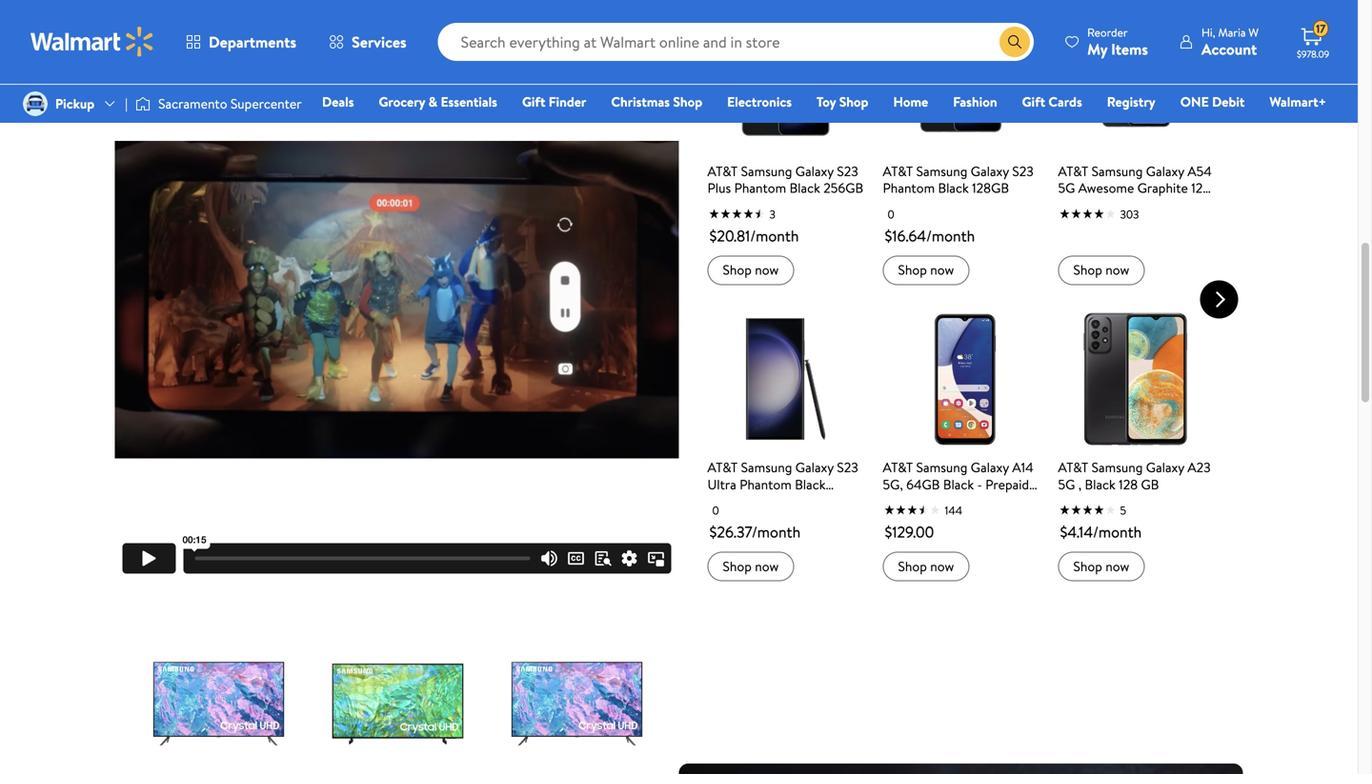 Task type: locate. For each thing, give the bounding box(es) containing it.
Search search field
[[438, 23, 1034, 61]]

 image
[[135, 94, 151, 113]]

electronics
[[727, 92, 792, 111]]

1 horizontal spatial gift
[[1022, 92, 1046, 111]]

grocery & essentials
[[379, 92, 498, 111]]

walmart+ link
[[1261, 92, 1335, 112]]

grocery
[[379, 92, 425, 111]]

registry
[[1107, 92, 1156, 111]]

christmas shop link
[[603, 92, 711, 112]]

 image
[[23, 92, 48, 116]]

17
[[1316, 21, 1326, 37]]

services button
[[313, 19, 423, 65]]

gift left finder
[[522, 92, 546, 111]]

2 gift from the left
[[1022, 92, 1046, 111]]

christmas shop
[[611, 92, 703, 111]]

1 gift from the left
[[522, 92, 546, 111]]

gift for gift finder
[[522, 92, 546, 111]]

hi,
[[1202, 24, 1216, 41]]

toy
[[817, 92, 836, 111]]

2 shop from the left
[[839, 92, 869, 111]]

shop
[[673, 92, 703, 111], [839, 92, 869, 111]]

deals link
[[314, 92, 363, 112]]

home
[[894, 92, 929, 111]]

departments
[[209, 31, 297, 52]]

reorder my items
[[1088, 24, 1149, 60]]

1 horizontal spatial shop
[[839, 92, 869, 111]]

one debit link
[[1172, 92, 1254, 112]]

pickup
[[55, 94, 95, 113]]

maria
[[1219, 24, 1246, 41]]

gift cards
[[1022, 92, 1083, 111]]

$978.09
[[1297, 48, 1330, 61]]

0 horizontal spatial shop
[[673, 92, 703, 111]]

gift for gift cards
[[1022, 92, 1046, 111]]

1 shop from the left
[[673, 92, 703, 111]]

debit
[[1213, 92, 1245, 111]]

one debit
[[1181, 92, 1245, 111]]

items
[[1112, 39, 1149, 60]]

0 horizontal spatial gift
[[522, 92, 546, 111]]

gift left cards
[[1022, 92, 1046, 111]]

walmart+
[[1270, 92, 1327, 111]]

electronics link
[[719, 92, 801, 112]]

shop for toy shop
[[839, 92, 869, 111]]

gift
[[522, 92, 546, 111], [1022, 92, 1046, 111]]

shop right "christmas"
[[673, 92, 703, 111]]

shop right 'toy'
[[839, 92, 869, 111]]

christmas
[[611, 92, 670, 111]]



Task type: vqa. For each thing, say whether or not it's contained in the screenshot.
17
yes



Task type: describe. For each thing, give the bounding box(es) containing it.
grocery & essentials link
[[370, 92, 506, 112]]

gift finder link
[[514, 92, 595, 112]]

reorder
[[1088, 24, 1128, 41]]

gift finder
[[522, 92, 587, 111]]

one
[[1181, 92, 1209, 111]]

Walmart Site-Wide search field
[[438, 23, 1034, 61]]

hi, maria w account
[[1202, 24, 1259, 60]]

gift cards link
[[1014, 92, 1091, 112]]

supercenter
[[231, 94, 302, 113]]

fashion
[[953, 92, 998, 111]]

registry link
[[1099, 92, 1165, 112]]

departments button
[[170, 19, 313, 65]]

account
[[1202, 39, 1258, 60]]

services
[[352, 31, 407, 52]]

&
[[429, 92, 438, 111]]

essentials
[[441, 92, 498, 111]]

deals
[[322, 92, 354, 111]]

sacramento supercenter
[[158, 94, 302, 113]]

|
[[125, 94, 128, 113]]

home link
[[885, 92, 937, 112]]

my
[[1088, 39, 1108, 60]]

search icon image
[[1008, 34, 1023, 50]]

fashion link
[[945, 92, 1006, 112]]

w
[[1249, 24, 1259, 41]]

walmart image
[[31, 27, 154, 57]]

toy shop link
[[808, 92, 877, 112]]

sacramento
[[158, 94, 227, 113]]

cards
[[1049, 92, 1083, 111]]

shop for christmas shop
[[673, 92, 703, 111]]

finder
[[549, 92, 587, 111]]

toy shop
[[817, 92, 869, 111]]



